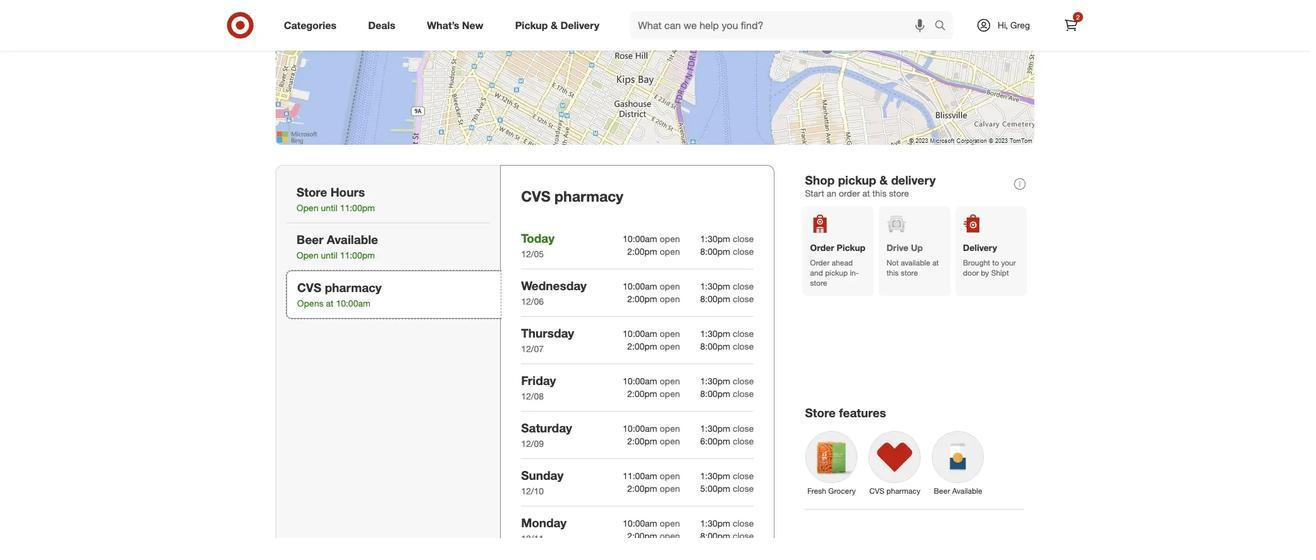 Task type: locate. For each thing, give the bounding box(es) containing it.
1 horizontal spatial at
[[863, 188, 871, 199]]

to
[[993, 258, 1000, 268]]

pickup
[[515, 19, 548, 31], [837, 242, 866, 253]]

2 vertical spatial cvs
[[870, 486, 885, 496]]

1:30pm close
[[701, 233, 754, 244], [701, 281, 754, 292], [701, 328, 754, 339], [701, 376, 754, 386], [701, 423, 754, 434], [701, 471, 754, 481], [701, 518, 754, 529]]

1 vertical spatial until
[[321, 250, 338, 261]]

6 1:30pm close from the top
[[701, 471, 754, 481]]

1 horizontal spatial store
[[806, 405, 836, 420]]

beer inside beer available open until 11:00pm
[[297, 232, 324, 247]]

search
[[929, 20, 960, 33]]

cvs pharmacy opens at 10:00am
[[297, 280, 382, 309]]

1:30pm for saturday
[[701, 423, 731, 434]]

1 vertical spatial pickup
[[826, 268, 848, 278]]

store inside shop pickup & delivery start an order at this store
[[890, 188, 910, 199]]

features
[[840, 405, 887, 420]]

8 close from the top
[[733, 388, 754, 399]]

8:00pm close
[[701, 246, 754, 257], [701, 293, 754, 304], [701, 341, 754, 352], [701, 388, 754, 399]]

6 open from the top
[[660, 341, 680, 352]]

2:00pm for wednesday
[[628, 293, 658, 304]]

10:00am for saturday
[[623, 423, 658, 434]]

0 vertical spatial store
[[890, 188, 910, 199]]

fresh grocery link
[[801, 426, 864, 499]]

available
[[901, 258, 931, 268]]

1 11:00pm from the top
[[340, 203, 375, 213]]

at right available
[[933, 258, 939, 268]]

3 2:00pm open from the top
[[628, 341, 680, 352]]

4 2:00pm open from the top
[[628, 388, 680, 399]]

2 horizontal spatial pharmacy
[[887, 486, 921, 496]]

3 close from the top
[[733, 281, 754, 292]]

cvs pharmacy inside cvs pharmacy link
[[870, 486, 921, 496]]

3 8:00pm close from the top
[[701, 341, 754, 352]]

1 1:30pm from the top
[[701, 233, 731, 244]]

3 8:00pm from the top
[[701, 341, 731, 352]]

11:00pm inside beer available open until 11:00pm
[[340, 250, 375, 261]]

saturday 12/09
[[521, 421, 573, 449]]

store left hours on the top left of the page
[[297, 185, 327, 199]]

6 2:00pm from the top
[[628, 483, 658, 494]]

0 horizontal spatial delivery
[[561, 19, 600, 31]]

10:00am
[[623, 233, 658, 244], [623, 281, 658, 292], [336, 298, 371, 309], [623, 328, 658, 339], [623, 376, 658, 386], [623, 423, 658, 434], [623, 518, 658, 529]]

available
[[327, 232, 378, 247], [953, 486, 983, 496]]

door
[[964, 268, 979, 278]]

shipt
[[992, 268, 1010, 278]]

order up and
[[811, 258, 830, 268]]

1 10:00am open from the top
[[623, 233, 680, 244]]

store
[[890, 188, 910, 199], [901, 268, 919, 278], [811, 278, 828, 288]]

in-
[[850, 268, 859, 278]]

opens
[[297, 298, 324, 309]]

1 horizontal spatial cvs pharmacy
[[870, 486, 921, 496]]

wednesday
[[521, 278, 587, 293]]

1 horizontal spatial &
[[880, 173, 888, 187]]

0 horizontal spatial &
[[551, 19, 558, 31]]

9 open from the top
[[660, 423, 680, 434]]

this
[[873, 188, 887, 199], [887, 268, 899, 278]]

sunday 12/10
[[521, 468, 564, 497]]

at right opens
[[326, 298, 334, 309]]

store left features
[[806, 405, 836, 420]]

4 8:00pm close from the top
[[701, 388, 754, 399]]

4 1:30pm from the top
[[701, 376, 731, 386]]

6 2:00pm open from the top
[[628, 483, 680, 494]]

0 vertical spatial &
[[551, 19, 558, 31]]

7 1:30pm from the top
[[701, 518, 731, 529]]

0 horizontal spatial at
[[326, 298, 334, 309]]

10:00am for friday
[[623, 376, 658, 386]]

store for store hours open until 11:00pm
[[297, 185, 327, 199]]

store inside "drive up not available at this store"
[[901, 268, 919, 278]]

beer available link
[[927, 426, 990, 499]]

12 open from the top
[[660, 483, 680, 494]]

greg
[[1011, 20, 1031, 30]]

What can we help you find? suggestions appear below search field
[[631, 11, 938, 39]]

10:00am open for today
[[623, 233, 680, 244]]

8 open from the top
[[660, 388, 680, 399]]

1 vertical spatial pickup
[[837, 242, 866, 253]]

search button
[[929, 11, 960, 42]]

4 10:00am open from the top
[[623, 376, 680, 386]]

7 open from the top
[[660, 376, 680, 386]]

1 horizontal spatial cvs
[[521, 187, 551, 205]]

0 vertical spatial beer
[[297, 232, 324, 247]]

2 until from the top
[[321, 250, 338, 261]]

2 2:00pm open from the top
[[628, 293, 680, 304]]

1 order from the top
[[811, 242, 835, 253]]

pickup down ahead
[[826, 268, 848, 278]]

0 vertical spatial 11:00pm
[[340, 203, 375, 213]]

4 1:30pm close from the top
[[701, 376, 754, 386]]

by
[[982, 268, 990, 278]]

1 vertical spatial &
[[880, 173, 888, 187]]

10:00am open for saturday
[[623, 423, 680, 434]]

1 vertical spatial 11:00pm
[[340, 250, 375, 261]]

1 vertical spatial beer
[[935, 486, 951, 496]]

start
[[806, 188, 825, 199]]

this right order
[[873, 188, 887, 199]]

8:00pm close for thursday
[[701, 341, 754, 352]]

2 open from the top
[[297, 250, 319, 261]]

1:30pm
[[701, 233, 731, 244], [701, 281, 731, 292], [701, 328, 731, 339], [701, 376, 731, 386], [701, 423, 731, 434], [701, 471, 731, 481], [701, 518, 731, 529]]

open up opens
[[297, 250, 319, 261]]

5 1:30pm close from the top
[[701, 423, 754, 434]]

2 link
[[1058, 11, 1086, 39]]

& inside shop pickup & delivery start an order at this store
[[880, 173, 888, 187]]

1 open from the top
[[297, 203, 319, 213]]

store
[[297, 185, 327, 199], [806, 405, 836, 420]]

0 vertical spatial order
[[811, 242, 835, 253]]

5 2:00pm open from the top
[[628, 436, 680, 447]]

2 10:00am open from the top
[[623, 281, 680, 292]]

2 vertical spatial store
[[811, 278, 828, 288]]

store inside order pickup order ahead and pickup in- store
[[811, 278, 828, 288]]

1 until from the top
[[321, 203, 338, 213]]

1:30pm close for sunday
[[701, 471, 754, 481]]

2:00pm
[[628, 246, 658, 257], [628, 293, 658, 304], [628, 341, 658, 352], [628, 388, 658, 399], [628, 436, 658, 447], [628, 483, 658, 494]]

1 horizontal spatial delivery
[[964, 242, 998, 253]]

this down not at the right top
[[887, 268, 899, 278]]

4 8:00pm from the top
[[701, 388, 731, 399]]

12 close from the top
[[733, 483, 754, 494]]

until down hours on the top left of the page
[[321, 203, 338, 213]]

1 vertical spatial store
[[806, 405, 836, 420]]

0 vertical spatial at
[[863, 188, 871, 199]]

3 1:30pm from the top
[[701, 328, 731, 339]]

cvs pharmacy right grocery
[[870, 486, 921, 496]]

5 10:00am open from the top
[[623, 423, 680, 434]]

2:00pm for friday
[[628, 388, 658, 399]]

0 vertical spatial available
[[327, 232, 378, 247]]

1 vertical spatial at
[[933, 258, 939, 268]]

1:30pm close for thursday
[[701, 328, 754, 339]]

thursday 12/07
[[521, 326, 575, 354]]

11:00am open
[[623, 471, 680, 481]]

store features
[[806, 405, 887, 420]]

1 horizontal spatial beer
[[935, 486, 951, 496]]

open inside beer available open until 11:00pm
[[297, 250, 319, 261]]

until inside beer available open until 11:00pm
[[321, 250, 338, 261]]

0 horizontal spatial store
[[297, 185, 327, 199]]

pickup up ahead
[[837, 242, 866, 253]]

8:00pm
[[701, 246, 731, 257], [701, 293, 731, 304], [701, 341, 731, 352], [701, 388, 731, 399]]

pickup & delivery link
[[505, 11, 616, 39]]

2 close from the top
[[733, 246, 754, 257]]

0 vertical spatial this
[[873, 188, 887, 199]]

pharmacy
[[555, 187, 624, 205], [325, 280, 382, 295], [887, 486, 921, 496]]

close
[[733, 233, 754, 244], [733, 246, 754, 257], [733, 281, 754, 292], [733, 293, 754, 304], [733, 328, 754, 339], [733, 341, 754, 352], [733, 376, 754, 386], [733, 388, 754, 399], [733, 423, 754, 434], [733, 436, 754, 447], [733, 471, 754, 481], [733, 483, 754, 494], [733, 518, 754, 529]]

cvs pharmacy up 'today'
[[521, 187, 624, 205]]

7 1:30pm close from the top
[[701, 518, 754, 529]]

2 horizontal spatial cvs
[[870, 486, 885, 496]]

available for beer available
[[953, 486, 983, 496]]

2 8:00pm from the top
[[701, 293, 731, 304]]

8:00pm for friday
[[701, 388, 731, 399]]

0 horizontal spatial cvs pharmacy
[[521, 187, 624, 205]]

open
[[297, 203, 319, 213], [297, 250, 319, 261]]

cvs
[[521, 187, 551, 205], [297, 280, 322, 295], [870, 486, 885, 496]]

1 horizontal spatial pharmacy
[[555, 187, 624, 205]]

delivery
[[561, 19, 600, 31], [964, 242, 998, 253]]

hi, greg
[[998, 20, 1031, 30]]

5 close from the top
[[733, 328, 754, 339]]

0 horizontal spatial available
[[327, 232, 378, 247]]

0 horizontal spatial cvs
[[297, 280, 322, 295]]

8:00pm close for today
[[701, 246, 754, 257]]

1 8:00pm close from the top
[[701, 246, 754, 257]]

2
[[1077, 13, 1080, 21]]

pickup inside order pickup order ahead and pickup in- store
[[826, 268, 848, 278]]

store down delivery
[[890, 188, 910, 199]]

1:30pm close for friday
[[701, 376, 754, 386]]

cvs right grocery
[[870, 486, 885, 496]]

store down and
[[811, 278, 828, 288]]

at
[[863, 188, 871, 199], [933, 258, 939, 268], [326, 298, 334, 309]]

1 vertical spatial delivery
[[964, 242, 998, 253]]

store down available
[[901, 268, 919, 278]]

13 open from the top
[[660, 518, 680, 529]]

open
[[660, 233, 680, 244], [660, 246, 680, 257], [660, 281, 680, 292], [660, 293, 680, 304], [660, 328, 680, 339], [660, 341, 680, 352], [660, 376, 680, 386], [660, 388, 680, 399], [660, 423, 680, 434], [660, 436, 680, 447], [660, 471, 680, 481], [660, 483, 680, 494], [660, 518, 680, 529]]

what's new link
[[416, 11, 500, 39]]

cvs pharmacy
[[521, 187, 624, 205], [870, 486, 921, 496]]

1:30pm for sunday
[[701, 471, 731, 481]]

3 10:00am open from the top
[[623, 328, 680, 339]]

3 2:00pm from the top
[[628, 341, 658, 352]]

1 1:30pm close from the top
[[701, 233, 754, 244]]

until inside store hours open until 11:00pm
[[321, 203, 338, 213]]

4 close from the top
[[733, 293, 754, 304]]

11:00pm
[[340, 203, 375, 213], [340, 250, 375, 261]]

at right order
[[863, 188, 871, 199]]

2 8:00pm close from the top
[[701, 293, 754, 304]]

1 horizontal spatial available
[[953, 486, 983, 496]]

0 vertical spatial pickup
[[839, 173, 877, 187]]

10:00am inside cvs pharmacy opens at 10:00am
[[336, 298, 371, 309]]

1 2:00pm open from the top
[[628, 246, 680, 257]]

wednesday 12/06
[[521, 278, 587, 307]]

5 1:30pm from the top
[[701, 423, 731, 434]]

2 horizontal spatial at
[[933, 258, 939, 268]]

2:00pm open for today
[[628, 246, 680, 257]]

12/06
[[521, 296, 544, 307]]

9 close from the top
[[733, 423, 754, 434]]

0 vertical spatial open
[[297, 203, 319, 213]]

8:00pm for thursday
[[701, 341, 731, 352]]

pickup
[[839, 173, 877, 187], [826, 268, 848, 278]]

1 vertical spatial order
[[811, 258, 830, 268]]

what's
[[427, 19, 460, 31]]

13 close from the top
[[733, 518, 754, 529]]

at inside "drive up not available at this store"
[[933, 258, 939, 268]]

2 2:00pm from the top
[[628, 293, 658, 304]]

kips bay map image
[[276, 0, 1035, 145]]

pickup right new
[[515, 19, 548, 31]]

order up ahead
[[811, 242, 835, 253]]

cvs up opens
[[297, 280, 322, 295]]

open inside store hours open until 11:00pm
[[297, 203, 319, 213]]

store inside store hours open until 11:00pm
[[297, 185, 327, 199]]

1 vertical spatial cvs
[[297, 280, 322, 295]]

11:00pm inside store hours open until 11:00pm
[[340, 203, 375, 213]]

beer
[[297, 232, 324, 247], [935, 486, 951, 496]]

categories link
[[273, 11, 353, 39]]

pickup up order
[[839, 173, 877, 187]]

available inside beer available open until 11:00pm
[[327, 232, 378, 247]]

open for beer available
[[297, 250, 319, 261]]

10 close from the top
[[733, 436, 754, 447]]

12/08
[[521, 391, 544, 402]]

delivery brought to your door by shipt
[[964, 242, 1017, 278]]

2 vertical spatial at
[[326, 298, 334, 309]]

5 2:00pm from the top
[[628, 436, 658, 447]]

1 vertical spatial open
[[297, 250, 319, 261]]

11:00pm down hours on the top left of the page
[[340, 203, 375, 213]]

1 8:00pm from the top
[[701, 246, 731, 257]]

11:00pm up cvs pharmacy opens at 10:00am
[[340, 250, 375, 261]]

what's new
[[427, 19, 484, 31]]

2 11:00pm from the top
[[340, 250, 375, 261]]

monday
[[521, 515, 567, 530]]

1 close from the top
[[733, 233, 754, 244]]

6 1:30pm from the top
[[701, 471, 731, 481]]

&
[[551, 19, 558, 31], [880, 173, 888, 187]]

1 horizontal spatial pickup
[[837, 242, 866, 253]]

0 vertical spatial store
[[297, 185, 327, 199]]

order
[[811, 242, 835, 253], [811, 258, 830, 268]]

1 vertical spatial pharmacy
[[325, 280, 382, 295]]

1 vertical spatial this
[[887, 268, 899, 278]]

0 vertical spatial pickup
[[515, 19, 548, 31]]

an
[[827, 188, 837, 199]]

fresh
[[808, 486, 827, 496]]

6 close from the top
[[733, 341, 754, 352]]

beer down store hours open until 11:00pm
[[297, 232, 324, 247]]

1 2:00pm from the top
[[628, 246, 658, 257]]

3 1:30pm close from the top
[[701, 328, 754, 339]]

new
[[462, 19, 484, 31]]

fresh grocery
[[808, 486, 856, 496]]

2:00pm for sunday
[[628, 483, 658, 494]]

2 1:30pm from the top
[[701, 281, 731, 292]]

8:00pm close for friday
[[701, 388, 754, 399]]

beer right cvs pharmacy link
[[935, 486, 951, 496]]

until
[[321, 203, 338, 213], [321, 250, 338, 261]]

4 2:00pm from the top
[[628, 388, 658, 399]]

1 vertical spatial store
[[901, 268, 919, 278]]

12/05
[[521, 249, 544, 259]]

2:00pm open
[[628, 246, 680, 257], [628, 293, 680, 304], [628, 341, 680, 352], [628, 388, 680, 399], [628, 436, 680, 447], [628, 483, 680, 494]]

order
[[839, 188, 861, 199]]

0 horizontal spatial beer
[[297, 232, 324, 247]]

2 1:30pm close from the top
[[701, 281, 754, 292]]

open up beer available open until 11:00pm
[[297, 203, 319, 213]]

cvs up 'today'
[[521, 187, 551, 205]]

1 vertical spatial available
[[953, 486, 983, 496]]

2 vertical spatial pharmacy
[[887, 486, 921, 496]]

until up cvs pharmacy opens at 10:00am
[[321, 250, 338, 261]]

1 vertical spatial cvs pharmacy
[[870, 486, 921, 496]]

4 open from the top
[[660, 293, 680, 304]]

sunday
[[521, 468, 564, 483]]

0 horizontal spatial pharmacy
[[325, 280, 382, 295]]

0 vertical spatial until
[[321, 203, 338, 213]]



Task type: vqa. For each thing, say whether or not it's contained in the screenshot.
the &
yes



Task type: describe. For each thing, give the bounding box(es) containing it.
delivery inside delivery brought to your door by shipt
[[964, 242, 998, 253]]

1:30pm close for saturday
[[701, 423, 754, 434]]

5:00pm
[[701, 483, 731, 494]]

3 open from the top
[[660, 281, 680, 292]]

up
[[912, 242, 923, 253]]

1:30pm for wednesday
[[701, 281, 731, 292]]

pharmacy inside cvs pharmacy opens at 10:00am
[[325, 280, 382, 295]]

2 open from the top
[[660, 246, 680, 257]]

10:00am open for thursday
[[623, 328, 680, 339]]

0 vertical spatial cvs pharmacy
[[521, 187, 624, 205]]

ahead
[[832, 258, 853, 268]]

friday
[[521, 373, 556, 388]]

drive up not available at this store
[[887, 242, 939, 278]]

1:30pm for thursday
[[701, 328, 731, 339]]

drive
[[887, 242, 909, 253]]

2:00pm for saturday
[[628, 436, 658, 447]]

available for beer available open until 11:00pm
[[327, 232, 378, 247]]

2:00pm for today
[[628, 246, 658, 257]]

pickup inside order pickup order ahead and pickup in- store
[[837, 242, 866, 253]]

2:00pm open for wednesday
[[628, 293, 680, 304]]

thursday
[[521, 326, 575, 340]]

11 open from the top
[[660, 471, 680, 481]]

10 open from the top
[[660, 436, 680, 447]]

6:00pm close
[[701, 436, 754, 447]]

11:00pm for store hours
[[340, 203, 375, 213]]

10:00am for thursday
[[623, 328, 658, 339]]

store for store features
[[806, 405, 836, 420]]

11:00pm for beer available
[[340, 250, 375, 261]]

11 close from the top
[[733, 471, 754, 481]]

2:00pm open for friday
[[628, 388, 680, 399]]

0 horizontal spatial pickup
[[515, 19, 548, 31]]

hi,
[[998, 20, 1009, 30]]

beer for beer available
[[935, 486, 951, 496]]

this inside "drive up not available at this store"
[[887, 268, 899, 278]]

8:00pm for today
[[701, 246, 731, 257]]

beer available
[[935, 486, 983, 496]]

your
[[1002, 258, 1017, 268]]

shop pickup & delivery start an order at this store
[[806, 173, 936, 199]]

11:00am
[[623, 471, 658, 481]]

cvs pharmacy link
[[864, 426, 927, 499]]

today 12/05
[[521, 231, 555, 259]]

8:00pm for wednesday
[[701, 293, 731, 304]]

0 vertical spatial pharmacy
[[555, 187, 624, 205]]

this inside shop pickup & delivery start an order at this store
[[873, 188, 887, 199]]

until for available
[[321, 250, 338, 261]]

and
[[811, 268, 823, 278]]

10:00am open for friday
[[623, 376, 680, 386]]

beer for beer available open until 11:00pm
[[297, 232, 324, 247]]

0 vertical spatial delivery
[[561, 19, 600, 31]]

8:00pm close for wednesday
[[701, 293, 754, 304]]

brought
[[964, 258, 991, 268]]

at inside cvs pharmacy opens at 10:00am
[[326, 298, 334, 309]]

store hours open until 11:00pm
[[297, 185, 375, 213]]

today
[[521, 231, 555, 245]]

1 open from the top
[[660, 233, 680, 244]]

saturday
[[521, 421, 573, 435]]

until for hours
[[321, 203, 338, 213]]

grocery
[[829, 486, 856, 496]]

pickup & delivery
[[515, 19, 600, 31]]

cvs inside cvs pharmacy opens at 10:00am
[[297, 280, 322, 295]]

10:00am for today
[[623, 233, 658, 244]]

12/07
[[521, 344, 544, 354]]

10:00am open for wednesday
[[623, 281, 680, 292]]

store capabilities with hours, vertical tabs tab list
[[276, 165, 501, 538]]

2:00pm open for thursday
[[628, 341, 680, 352]]

open for store hours
[[297, 203, 319, 213]]

5 open from the top
[[660, 328, 680, 339]]

deals
[[368, 19, 396, 31]]

pickup inside shop pickup & delivery start an order at this store
[[839, 173, 877, 187]]

6:00pm
[[701, 436, 731, 447]]

not
[[887, 258, 899, 268]]

0 vertical spatial cvs
[[521, 187, 551, 205]]

1:30pm close for wednesday
[[701, 281, 754, 292]]

shop
[[806, 173, 835, 187]]

hours
[[331, 185, 365, 199]]

1:30pm for friday
[[701, 376, 731, 386]]

order pickup order ahead and pickup in- store
[[811, 242, 866, 288]]

delivery
[[892, 173, 936, 187]]

2:00pm for thursday
[[628, 341, 658, 352]]

friday 12/08
[[521, 373, 556, 402]]

12/10
[[521, 486, 544, 497]]

10:00am for wednesday
[[623, 281, 658, 292]]

beer available open until 11:00pm
[[297, 232, 378, 261]]

7 close from the top
[[733, 376, 754, 386]]

2 order from the top
[[811, 258, 830, 268]]

1:30pm for today
[[701, 233, 731, 244]]

6 10:00am open from the top
[[623, 518, 680, 529]]

12/09
[[521, 438, 544, 449]]

categories
[[284, 19, 337, 31]]

5:00pm close
[[701, 483, 754, 494]]

2:00pm open for saturday
[[628, 436, 680, 447]]

at inside shop pickup & delivery start an order at this store
[[863, 188, 871, 199]]

deals link
[[358, 11, 411, 39]]

2:00pm open for sunday
[[628, 483, 680, 494]]

1:30pm close for today
[[701, 233, 754, 244]]



